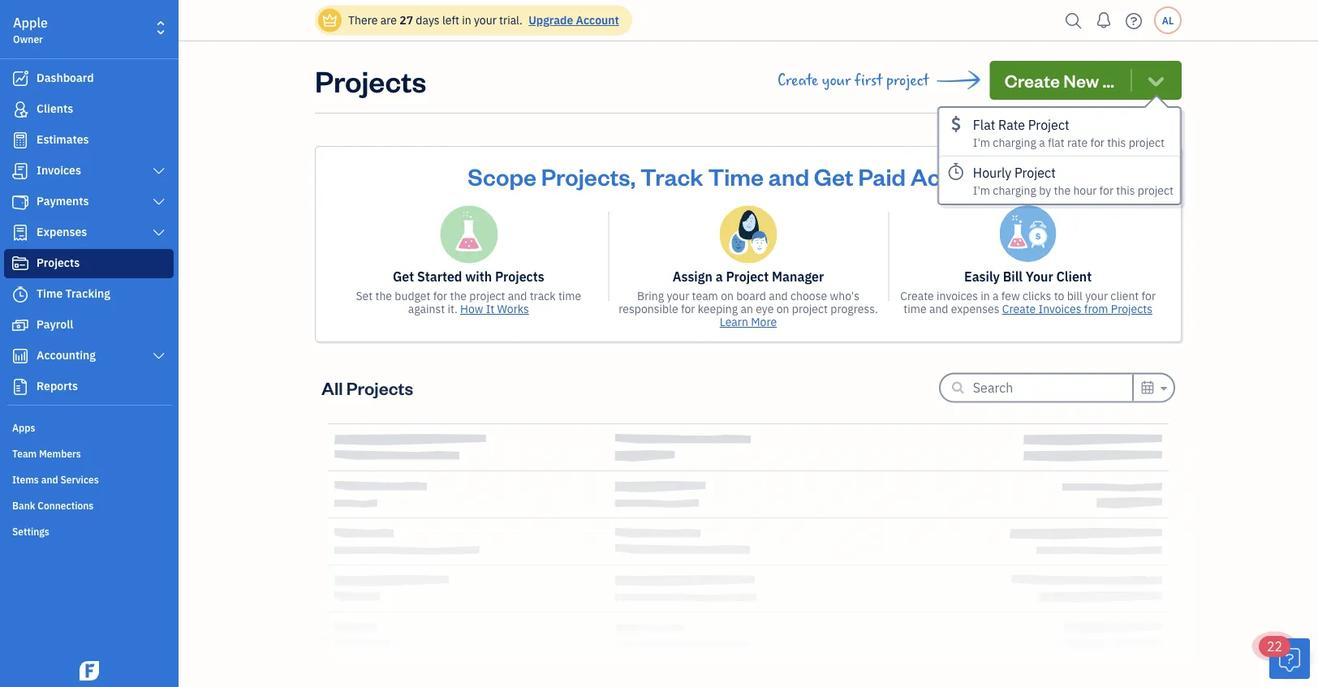 Task type: vqa. For each thing, say whether or not it's contained in the screenshot.
the help
no



Task type: locate. For each thing, give the bounding box(es) containing it.
project for i'm
[[1029, 116, 1070, 133]]

track
[[641, 161, 704, 191]]

chevron large down image down payroll link
[[152, 350, 166, 363]]

project for manager
[[726, 268, 769, 285]]

get started with projects image
[[440, 205, 498, 264]]

create for create invoices in a few clicks to bill your client for time and expenses
[[901, 289, 934, 304]]

expenses
[[951, 302, 1000, 317]]

invoices
[[37, 163, 81, 178], [1039, 302, 1082, 317]]

and
[[769, 161, 810, 191], [508, 289, 527, 304], [769, 289, 788, 304], [930, 302, 949, 317], [41, 473, 58, 486]]

chevron large down image for payments
[[152, 196, 166, 209]]

expense image
[[11, 225, 30, 241]]

dashboard
[[37, 70, 94, 85]]

budget
[[395, 289, 431, 304]]

the right by
[[1054, 183, 1071, 198]]

for inside create invoices in a few clicks to bill your client for time and expenses
[[1142, 289, 1156, 304]]

a left flat
[[1039, 135, 1046, 150]]

in
[[462, 13, 471, 28], [981, 289, 990, 304]]

a left the few
[[993, 289, 999, 304]]

0 horizontal spatial invoices
[[37, 163, 81, 178]]

1 horizontal spatial the
[[450, 289, 467, 304]]

your inside create invoices in a few clicks to bill your client for time and expenses
[[1086, 289, 1108, 304]]

scope projects, track time and get paid accurately
[[468, 161, 1029, 191]]

your down assign
[[667, 289, 690, 304]]

clients link
[[4, 95, 174, 124]]

1 chevron large down image from the top
[[152, 165, 166, 178]]

al
[[1163, 14, 1174, 27]]

1 charging from the top
[[993, 135, 1037, 150]]

reports link
[[4, 373, 174, 402]]

get
[[814, 161, 854, 191], [393, 268, 414, 285]]

chevron large down image up payments link
[[152, 165, 166, 178]]

this
[[1108, 135, 1127, 150], [1117, 183, 1136, 198]]

0 vertical spatial charging
[[993, 135, 1037, 150]]

project up by
[[1015, 164, 1056, 181]]

project down manager
[[792, 302, 828, 317]]

1 vertical spatial get
[[393, 268, 414, 285]]

get up budget
[[393, 268, 414, 285]]

tracking
[[65, 286, 110, 301]]

first
[[855, 71, 883, 89]]

i'm down flat
[[973, 135, 991, 150]]

responsible
[[619, 302, 679, 317]]

team members link
[[4, 441, 174, 465]]

for inside assign a project manager bring your team on board and choose who's responsible for keeping an eye on project progress. learn more
[[681, 302, 695, 317]]

easily bill your client
[[965, 268, 1092, 285]]

i'm inside flat rate project i'm charging a flat rate for this project
[[973, 135, 991, 150]]

0 horizontal spatial time
[[559, 289, 582, 304]]

2 horizontal spatial a
[[1039, 135, 1046, 150]]

your left first
[[822, 71, 851, 89]]

1 horizontal spatial in
[[981, 289, 990, 304]]

freshbooks image
[[76, 662, 102, 681]]

crown image
[[322, 12, 339, 29]]

projects right from
[[1111, 302, 1153, 317]]

search image
[[1061, 9, 1087, 33]]

0 vertical spatial get
[[814, 161, 854, 191]]

0 horizontal spatial get
[[393, 268, 414, 285]]

a inside flat rate project i'm charging a flat rate for this project
[[1039, 135, 1046, 150]]

1 horizontal spatial time
[[904, 302, 927, 317]]

2 chevron large down image from the top
[[152, 196, 166, 209]]

chevron large down image
[[152, 165, 166, 178], [152, 196, 166, 209], [152, 227, 166, 240], [152, 350, 166, 363]]

0 vertical spatial time
[[708, 161, 764, 191]]

create left invoices
[[901, 289, 934, 304]]

project inside set the budget for the project and track time against it.
[[470, 289, 505, 304]]

team members
[[12, 447, 81, 460]]

create inside create invoices in a few clicks to bill your client for time and expenses
[[901, 289, 934, 304]]

and right 'items'
[[41, 473, 58, 486]]

1 vertical spatial invoices
[[1039, 302, 1082, 317]]

accounting
[[37, 348, 96, 363]]

project right first
[[887, 71, 929, 89]]

the right set
[[376, 289, 392, 304]]

projects down there
[[315, 61, 427, 99]]

on
[[721, 289, 734, 304], [777, 302, 790, 317]]

your inside assign a project manager bring your team on board and choose who's responsible for keeping an eye on project progress. learn more
[[667, 289, 690, 304]]

time right timer icon
[[37, 286, 63, 301]]

1 vertical spatial a
[[716, 268, 723, 285]]

who's
[[830, 289, 860, 304]]

resource center badge image
[[1270, 639, 1311, 680]]

for left it.
[[433, 289, 448, 304]]

hourly
[[973, 164, 1012, 181]]

rate
[[1068, 135, 1088, 150]]

your right bill
[[1086, 289, 1108, 304]]

from
[[1085, 302, 1109, 317]]

2 vertical spatial project
[[726, 268, 769, 285]]

settings link
[[4, 519, 174, 543]]

time right track
[[559, 289, 582, 304]]

i'm
[[973, 135, 991, 150], [973, 183, 991, 198]]

3 chevron large down image from the top
[[152, 227, 166, 240]]

and right board
[[769, 289, 788, 304]]

create inside create new … dropdown button
[[1005, 69, 1060, 92]]

1 vertical spatial this
[[1117, 183, 1136, 198]]

1 horizontal spatial a
[[993, 289, 999, 304]]

apps
[[12, 421, 35, 434]]

a up team at right
[[716, 268, 723, 285]]

chevron large down image inside payments link
[[152, 196, 166, 209]]

project
[[1029, 116, 1070, 133], [1015, 164, 1056, 181], [726, 268, 769, 285]]

0 vertical spatial invoices
[[37, 163, 81, 178]]

the
[[1054, 183, 1071, 198], [376, 289, 392, 304], [450, 289, 467, 304]]

0 vertical spatial project
[[1029, 116, 1070, 133]]

time
[[559, 289, 582, 304], [904, 302, 927, 317]]

0 horizontal spatial in
[[462, 13, 471, 28]]

create down bill
[[1003, 302, 1036, 317]]

charging down the rate
[[993, 135, 1037, 150]]

charging down the hourly
[[993, 183, 1037, 198]]

project up board
[[726, 268, 769, 285]]

reports
[[37, 379, 78, 394]]

in down easily
[[981, 289, 990, 304]]

and inside create invoices in a few clicks to bill your client for time and expenses
[[930, 302, 949, 317]]

all
[[322, 376, 343, 399]]

create
[[1005, 69, 1060, 92], [778, 71, 819, 89], [901, 289, 934, 304], [1003, 302, 1036, 317]]

0 vertical spatial in
[[462, 13, 471, 28]]

1 i'm from the top
[[973, 135, 991, 150]]

time inside set the budget for the project and track time against it.
[[559, 289, 582, 304]]

chart image
[[11, 348, 30, 365]]

a inside assign a project manager bring your team on board and choose who's responsible for keeping an eye on project progress. learn more
[[716, 268, 723, 285]]

your
[[474, 13, 497, 28], [822, 71, 851, 89], [667, 289, 690, 304], [1086, 289, 1108, 304]]

for left keeping
[[681, 302, 695, 317]]

for right hour
[[1100, 183, 1114, 198]]

members
[[39, 447, 81, 460]]

1 vertical spatial i'm
[[973, 183, 991, 198]]

1 vertical spatial time
[[37, 286, 63, 301]]

it
[[486, 302, 495, 317]]

chevron large down image inside accounting link
[[152, 350, 166, 363]]

0 vertical spatial this
[[1108, 135, 1127, 150]]

account
[[576, 13, 619, 28]]

flat rate project i'm charging a flat rate for this project
[[973, 116, 1165, 150]]

expenses link
[[4, 218, 174, 248]]

project
[[887, 71, 929, 89], [1129, 135, 1165, 150], [1138, 183, 1174, 198], [470, 289, 505, 304], [792, 302, 828, 317]]

4 chevron large down image from the top
[[152, 350, 166, 363]]

charging
[[993, 135, 1037, 150], [993, 183, 1037, 198]]

get left paid
[[814, 161, 854, 191]]

by
[[1039, 183, 1052, 198]]

project image
[[11, 256, 30, 272]]

chevron large down image up expenses "link"
[[152, 196, 166, 209]]

projects down expenses
[[37, 255, 80, 270]]

project up close image
[[1129, 135, 1165, 150]]

2 horizontal spatial the
[[1054, 183, 1071, 198]]

1 horizontal spatial invoices
[[1039, 302, 1082, 317]]

and left expenses
[[930, 302, 949, 317]]

chevron large down image for invoices
[[152, 165, 166, 178]]

for inside hourly project i'm charging by the hour for this project
[[1100, 183, 1114, 198]]

on right eye
[[777, 302, 790, 317]]

are
[[381, 13, 397, 28]]

project down with
[[470, 289, 505, 304]]

on right team at right
[[721, 289, 734, 304]]

this right rate
[[1108, 135, 1127, 150]]

projects link
[[4, 249, 174, 279]]

to
[[1055, 289, 1065, 304]]

0 horizontal spatial time
[[37, 286, 63, 301]]

client
[[1111, 289, 1139, 304]]

1 vertical spatial project
[[1015, 164, 1056, 181]]

project inside assign a project manager bring your team on board and choose who's responsible for keeping an eye on project progress. learn more
[[726, 268, 769, 285]]

and inside set the budget for the project and track time against it.
[[508, 289, 527, 304]]

create up the rate
[[1005, 69, 1060, 92]]

few
[[1002, 289, 1020, 304]]

the down get started with projects
[[450, 289, 467, 304]]

chevron large down image up projects link
[[152, 227, 166, 240]]

for right client
[[1142, 289, 1156, 304]]

an
[[741, 302, 753, 317]]

with
[[465, 268, 492, 285]]

al button
[[1155, 6, 1182, 34]]

report image
[[11, 379, 30, 395]]

and left track
[[508, 289, 527, 304]]

charging inside flat rate project i'm charging a flat rate for this project
[[993, 135, 1037, 150]]

this right hour
[[1117, 183, 1136, 198]]

there
[[348, 13, 378, 28]]

0 vertical spatial i'm
[[973, 135, 991, 150]]

i'm inside hourly project i'm charging by the hour for this project
[[973, 183, 991, 198]]

2 i'm from the top
[[973, 183, 991, 198]]

client
[[1057, 268, 1092, 285]]

for right rate
[[1091, 135, 1105, 150]]

0 vertical spatial a
[[1039, 135, 1046, 150]]

time left invoices
[[904, 302, 927, 317]]

payments
[[37, 194, 89, 209]]

clients
[[37, 101, 73, 116]]

calendar image
[[1141, 378, 1156, 397]]

…
[[1103, 69, 1115, 92]]

set
[[356, 289, 373, 304]]

in right the "left"
[[462, 13, 471, 28]]

flat
[[1048, 135, 1065, 150]]

1 vertical spatial in
[[981, 289, 990, 304]]

Search text field
[[973, 375, 1133, 401]]

chevrondown image
[[1145, 69, 1168, 92]]

owner
[[13, 32, 43, 45]]

and up assign a project manager "image"
[[769, 161, 810, 191]]

project up flat
[[1029, 116, 1070, 133]]

i'm down the hourly
[[973, 183, 991, 198]]

create new … button
[[990, 61, 1182, 100]]

time up assign a project manager "image"
[[708, 161, 764, 191]]

for
[[1091, 135, 1105, 150], [1100, 183, 1114, 198], [433, 289, 448, 304], [1142, 289, 1156, 304], [681, 302, 695, 317]]

0 horizontal spatial a
[[716, 268, 723, 285]]

started
[[417, 268, 462, 285]]

create for create new …
[[1005, 69, 1060, 92]]

time inside main element
[[37, 286, 63, 301]]

1 vertical spatial charging
[[993, 183, 1037, 198]]

project inside flat rate project i'm charging a flat rate for this project
[[1029, 116, 1070, 133]]

2 vertical spatial a
[[993, 289, 999, 304]]

create invoices in a few clicks to bill your client for time and expenses
[[901, 289, 1156, 317]]

left
[[442, 13, 459, 28]]

2 charging from the top
[[993, 183, 1037, 198]]

board
[[737, 289, 766, 304]]

create left first
[[778, 71, 819, 89]]

a
[[1039, 135, 1046, 150], [716, 268, 723, 285], [993, 289, 999, 304]]

dashboard image
[[11, 71, 30, 87]]

project down close image
[[1138, 183, 1174, 198]]



Task type: describe. For each thing, give the bounding box(es) containing it.
0 horizontal spatial the
[[376, 289, 392, 304]]

estimates
[[37, 132, 89, 147]]

services
[[60, 473, 99, 486]]

how it works
[[460, 302, 529, 317]]

bank
[[12, 499, 35, 512]]

bank connections link
[[4, 493, 174, 517]]

hour
[[1074, 183, 1097, 198]]

how
[[460, 302, 483, 317]]

chevron large down image for expenses
[[152, 227, 166, 240]]

1 horizontal spatial get
[[814, 161, 854, 191]]

items
[[12, 473, 39, 486]]

against
[[408, 302, 445, 317]]

27
[[400, 13, 413, 28]]

client image
[[11, 101, 30, 118]]

go to help image
[[1121, 9, 1147, 33]]

charging inside hourly project i'm charging by the hour for this project
[[993, 183, 1037, 198]]

create invoices from projects
[[1003, 302, 1153, 317]]

create for create invoices from projects
[[1003, 302, 1036, 317]]

and inside main element
[[41, 473, 58, 486]]

estimate image
[[11, 132, 30, 149]]

project inside assign a project manager bring your team on board and choose who's responsible for keeping an eye on project progress. learn more
[[792, 302, 828, 317]]

this inside hourly project i'm charging by the hour for this project
[[1117, 183, 1136, 198]]

easily
[[965, 268, 1000, 285]]

projects inside main element
[[37, 255, 80, 270]]

create your first project
[[778, 71, 929, 89]]

items and services
[[12, 473, 99, 486]]

close image
[[1152, 158, 1171, 176]]

for inside flat rate project i'm charging a flat rate for this project
[[1091, 135, 1105, 150]]

time tracking
[[37, 286, 110, 301]]

settings
[[12, 525, 49, 538]]

apps link
[[4, 415, 174, 439]]

new
[[1064, 69, 1100, 92]]

all projects
[[322, 376, 413, 399]]

bank connections
[[12, 499, 94, 512]]

bill
[[1003, 268, 1023, 285]]

create new …
[[1005, 69, 1115, 92]]

trial.
[[499, 13, 523, 28]]

invoices
[[937, 289, 978, 304]]

assign a project manager bring your team on board and choose who's responsible for keeping an eye on project progress. learn more
[[619, 268, 878, 330]]

payment image
[[11, 194, 30, 210]]

project inside flat rate project i'm charging a flat rate for this project
[[1129, 135, 1165, 150]]

22
[[1268, 639, 1283, 656]]

learn
[[720, 315, 749, 330]]

assign
[[673, 268, 713, 285]]

for inside set the budget for the project and track time against it.
[[433, 289, 448, 304]]

projects right all
[[347, 376, 413, 399]]

works
[[497, 302, 529, 317]]

payroll link
[[4, 311, 174, 340]]

accounting link
[[4, 342, 174, 371]]

main element
[[0, 0, 219, 688]]

money image
[[11, 317, 30, 334]]

and inside assign a project manager bring your team on board and choose who's responsible for keeping an eye on project progress. learn more
[[769, 289, 788, 304]]

bring
[[637, 289, 664, 304]]

create for create your first project
[[778, 71, 819, 89]]

there are 27 days left in your trial. upgrade account
[[348, 13, 619, 28]]

apple
[[13, 14, 48, 31]]

invoices inside invoices link
[[37, 163, 81, 178]]

manager
[[772, 268, 824, 285]]

items and services link
[[4, 467, 174, 491]]

upgrade
[[529, 13, 573, 28]]

projects,
[[541, 161, 636, 191]]

invoices link
[[4, 157, 174, 186]]

expenses
[[37, 225, 87, 240]]

estimates link
[[4, 126, 174, 155]]

get started with projects
[[393, 268, 545, 285]]

connections
[[38, 499, 94, 512]]

easily bill your client image
[[1000, 205, 1057, 262]]

invoice image
[[11, 163, 30, 179]]

time tracking link
[[4, 280, 174, 309]]

upgrade account link
[[525, 13, 619, 28]]

assign a project manager image
[[720, 205, 777, 264]]

choose
[[791, 289, 828, 304]]

timer image
[[11, 287, 30, 303]]

payroll
[[37, 317, 73, 332]]

1 horizontal spatial time
[[708, 161, 764, 191]]

it.
[[448, 302, 458, 317]]

team
[[12, 447, 37, 460]]

apple owner
[[13, 14, 48, 45]]

notifications image
[[1091, 4, 1117, 37]]

your
[[1026, 268, 1054, 285]]

project inside hourly project i'm charging by the hour for this project
[[1138, 183, 1174, 198]]

projects up track
[[495, 268, 545, 285]]

chevron large down image for accounting
[[152, 350, 166, 363]]

22 button
[[1259, 637, 1311, 680]]

a inside create invoices in a few clicks to bill your client for time and expenses
[[993, 289, 999, 304]]

rate
[[999, 116, 1026, 133]]

clicks
[[1023, 289, 1052, 304]]

scope
[[468, 161, 537, 191]]

caretdown image
[[1159, 379, 1168, 398]]

set the budget for the project and track time against it.
[[356, 289, 582, 317]]

time inside create invoices in a few clicks to bill your client for time and expenses
[[904, 302, 927, 317]]

more
[[751, 315, 777, 330]]

project inside hourly project i'm charging by the hour for this project
[[1015, 164, 1056, 181]]

accurately
[[911, 161, 1029, 191]]

your left trial.
[[474, 13, 497, 28]]

1 horizontal spatial on
[[777, 302, 790, 317]]

in inside create invoices in a few clicks to bill your client for time and expenses
[[981, 289, 990, 304]]

paid
[[859, 161, 906, 191]]

track
[[530, 289, 556, 304]]

eye
[[756, 302, 774, 317]]

0 horizontal spatial on
[[721, 289, 734, 304]]

the inside hourly project i'm charging by the hour for this project
[[1054, 183, 1071, 198]]

dashboard link
[[4, 64, 174, 93]]

payments link
[[4, 188, 174, 217]]

progress.
[[831, 302, 878, 317]]

flat
[[973, 116, 996, 133]]

this inside flat rate project i'm charging a flat rate for this project
[[1108, 135, 1127, 150]]



